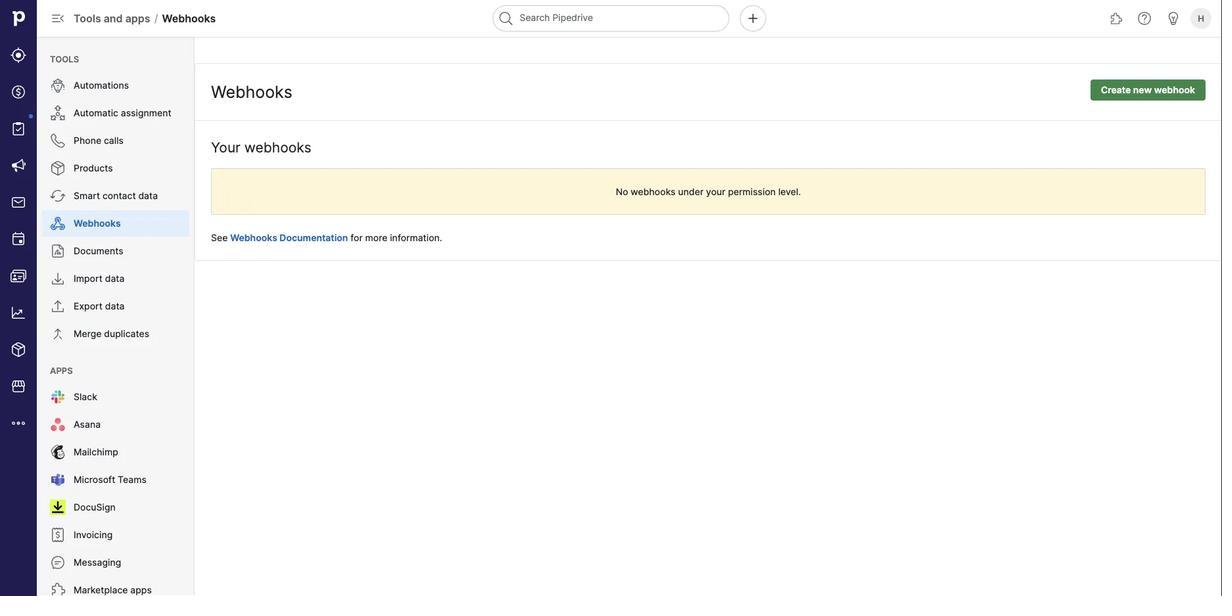 Task type: describe. For each thing, give the bounding box(es) containing it.
webhooks right /
[[162, 12, 216, 25]]

and
[[104, 12, 123, 25]]

webhooks menu item
[[37, 211, 195, 237]]

documentation
[[280, 232, 348, 243]]

create new webhook button
[[1091, 80, 1207, 101]]

docusign link
[[42, 495, 189, 521]]

assignment
[[121, 108, 172, 119]]

tools and apps / webhooks
[[74, 12, 216, 25]]

home image
[[9, 9, 28, 28]]

contact
[[103, 190, 136, 202]]

smart
[[74, 190, 100, 202]]

activities image
[[11, 232, 26, 247]]

webhooks documentation link
[[230, 232, 348, 243]]

products
[[74, 163, 113, 174]]

automations
[[74, 80, 129, 91]]

color undefined image for slack
[[50, 389, 66, 405]]

0 vertical spatial data
[[138, 190, 158, 202]]

quick add image
[[746, 11, 761, 26]]

create new webhook
[[1102, 85, 1196, 96]]

h button
[[1189, 5, 1215, 32]]

microsoft
[[74, 475, 115, 486]]

color undefined image for invoicing
[[50, 528, 66, 543]]

color undefined image for merge duplicates
[[50, 326, 66, 342]]

marketplace apps
[[74, 585, 152, 596]]

webhooks for no
[[631, 186, 676, 197]]

export data link
[[42, 293, 189, 320]]

permission
[[729, 186, 776, 197]]

color undefined image for export data
[[50, 299, 66, 314]]

color undefined image up campaigns icon
[[11, 121, 26, 137]]

apps inside marketplace apps link
[[130, 585, 152, 596]]

color undefined image for import data
[[50, 271, 66, 287]]

your
[[211, 139, 241, 156]]

see
[[211, 232, 228, 243]]

sales inbox image
[[11, 195, 26, 211]]

your
[[707, 186, 726, 197]]

your webhooks
[[211, 139, 312, 156]]

documents
[[74, 246, 124, 257]]

marketplace image
[[11, 379, 26, 395]]

color undefined image for microsoft teams
[[50, 472, 66, 488]]

tools for tools
[[50, 54, 79, 64]]

import data
[[74, 273, 125, 285]]

data for export data
[[105, 301, 125, 312]]

webhooks up your webhooks at the top of page
[[211, 82, 293, 102]]

color undefined image for automatic assignment
[[50, 105, 66, 121]]

new
[[1134, 85, 1153, 96]]

automatic assignment link
[[42, 100, 189, 126]]

quick help image
[[1137, 11, 1153, 26]]

teams
[[118, 475, 147, 486]]

deals image
[[11, 84, 26, 100]]

phone calls
[[74, 135, 124, 146]]

webhooks link
[[42, 211, 189, 237]]

slack link
[[42, 384, 189, 411]]

menu containing automations
[[37, 37, 195, 597]]

menu toggle image
[[50, 11, 66, 26]]

docusign
[[74, 502, 116, 513]]

no webhooks under your permission level.
[[616, 186, 802, 197]]

microsoft teams
[[74, 475, 147, 486]]

webhooks for your
[[245, 139, 312, 156]]

calls
[[104, 135, 124, 146]]

invoicing
[[74, 530, 113, 541]]

messaging
[[74, 558, 121, 569]]

phone
[[74, 135, 101, 146]]

no
[[616, 186, 629, 197]]

marketplace apps link
[[42, 578, 189, 597]]



Task type: vqa. For each thing, say whether or not it's contained in the screenshot.
smart contact data at the left of the page
yes



Task type: locate. For each thing, give the bounding box(es) containing it.
color undefined image left the import
[[50, 271, 66, 287]]

color undefined image inside marketplace apps link
[[50, 583, 66, 597]]

color undefined image inside "messaging" link
[[50, 555, 66, 571]]

apps down "messaging" link
[[130, 585, 152, 596]]

0 vertical spatial webhooks
[[245, 139, 312, 156]]

documents link
[[42, 238, 189, 264]]

color undefined image for products
[[50, 161, 66, 176]]

color undefined image inside automatic assignment link
[[50, 105, 66, 121]]

tools for tools and apps / webhooks
[[74, 12, 101, 25]]

tools
[[74, 12, 101, 25], [50, 54, 79, 64]]

products link
[[42, 155, 189, 182]]

color undefined image inside 'invoicing' link
[[50, 528, 66, 543]]

5 color undefined image from the top
[[50, 299, 66, 314]]

apps
[[50, 366, 73, 376]]

1 vertical spatial apps
[[130, 585, 152, 596]]

8 color undefined image from the top
[[50, 500, 66, 516]]

color undefined image left docusign
[[50, 500, 66, 516]]

messaging link
[[42, 550, 189, 576]]

color undefined image for asana
[[50, 417, 66, 433]]

color undefined image for docusign
[[50, 500, 66, 516]]

campaigns image
[[11, 158, 26, 174]]

6 color undefined image from the top
[[50, 389, 66, 405]]

insights image
[[11, 305, 26, 321]]

smart contact data
[[74, 190, 158, 202]]

for
[[351, 232, 363, 243]]

4 color undefined image from the top
[[50, 271, 66, 287]]

color undefined image inside webhooks link
[[50, 216, 66, 232]]

color undefined image inside products link
[[50, 161, 66, 176]]

color undefined image inside microsoft teams link
[[50, 472, 66, 488]]

color undefined image right deals image
[[50, 78, 66, 93]]

duplicates
[[104, 329, 149, 340]]

color undefined image for webhooks
[[50, 216, 66, 232]]

data for import data
[[105, 273, 125, 285]]

menu
[[0, 0, 37, 597], [37, 37, 195, 597]]

data right contact on the left top
[[138, 190, 158, 202]]

color undefined image left marketplace
[[50, 583, 66, 597]]

contacts image
[[11, 268, 26, 284]]

apps left /
[[125, 12, 150, 25]]

create
[[1102, 85, 1132, 96]]

color undefined image for messaging
[[50, 555, 66, 571]]

/
[[154, 12, 158, 25]]

color undefined image inside docusign link
[[50, 500, 66, 516]]

smart contact data link
[[42, 183, 189, 209]]

color undefined image
[[50, 78, 66, 93], [11, 121, 26, 137], [50, 133, 66, 149], [50, 188, 66, 204], [50, 216, 66, 232], [50, 326, 66, 342], [50, 417, 66, 433], [50, 472, 66, 488], [50, 528, 66, 543], [50, 583, 66, 597]]

color undefined image left microsoft
[[50, 472, 66, 488]]

color undefined image right activities icon
[[50, 216, 66, 232]]

2 color undefined image from the top
[[50, 161, 66, 176]]

3 color undefined image from the top
[[50, 243, 66, 259]]

color undefined image inside 'export data' link
[[50, 299, 66, 314]]

automatic assignment
[[74, 108, 172, 119]]

1 vertical spatial data
[[105, 273, 125, 285]]

0 horizontal spatial webhooks
[[245, 139, 312, 156]]

asana
[[74, 419, 101, 431]]

merge duplicates
[[74, 329, 149, 340]]

color undefined image down the apps
[[50, 389, 66, 405]]

1 vertical spatial tools
[[50, 54, 79, 64]]

color undefined image left messaging
[[50, 555, 66, 571]]

color undefined image left smart
[[50, 188, 66, 204]]

import
[[74, 273, 103, 285]]

asana link
[[42, 412, 189, 438]]

webhooks inside 'menu item'
[[74, 218, 121, 229]]

color undefined image inside merge duplicates link
[[50, 326, 66, 342]]

1 color undefined image from the top
[[50, 105, 66, 121]]

color undefined image for automations
[[50, 78, 66, 93]]

marketplace
[[74, 585, 128, 596]]

color undefined image inside "documents" link
[[50, 243, 66, 259]]

automations link
[[42, 72, 189, 99]]

webhooks right no
[[631, 186, 676, 197]]

h
[[1199, 13, 1205, 23]]

microsoft teams link
[[42, 467, 189, 493]]

webhook
[[1155, 85, 1196, 96]]

9 color undefined image from the top
[[50, 555, 66, 571]]

invoicing link
[[42, 522, 189, 549]]

mailchimp link
[[42, 439, 189, 466]]

color undefined image inside the import data link
[[50, 271, 66, 287]]

2 vertical spatial data
[[105, 301, 125, 312]]

apps
[[125, 12, 150, 25], [130, 585, 152, 596]]

data
[[138, 190, 158, 202], [105, 273, 125, 285], [105, 301, 125, 312]]

color undefined image left documents
[[50, 243, 66, 259]]

import data link
[[42, 266, 189, 292]]

automatic
[[74, 108, 118, 119]]

color undefined image for phone calls
[[50, 133, 66, 149]]

webhooks right 'your'
[[245, 139, 312, 156]]

data right export at left
[[105, 301, 125, 312]]

color undefined image left 'automatic'
[[50, 105, 66, 121]]

data right the import
[[105, 273, 125, 285]]

color undefined image inside automations link
[[50, 78, 66, 93]]

color undefined image inside phone calls link
[[50, 133, 66, 149]]

under
[[679, 186, 704, 197]]

mailchimp
[[74, 447, 118, 458]]

level.
[[779, 186, 802, 197]]

export data
[[74, 301, 125, 312]]

color undefined image left export at left
[[50, 299, 66, 314]]

1 vertical spatial webhooks
[[631, 186, 676, 197]]

color undefined image for mailchimp
[[50, 445, 66, 461]]

color undefined image inside slack link
[[50, 389, 66, 405]]

Search Pipedrive field
[[493, 5, 730, 32]]

see webhooks documentation for more information.
[[211, 232, 443, 243]]

color undefined image inside asana link
[[50, 417, 66, 433]]

color undefined image left mailchimp
[[50, 445, 66, 461]]

color undefined image left phone
[[50, 133, 66, 149]]

1 horizontal spatial webhooks
[[631, 186, 676, 197]]

export
[[74, 301, 103, 312]]

webhooks
[[245, 139, 312, 156], [631, 186, 676, 197]]

merge
[[74, 329, 102, 340]]

color undefined image inside smart contact data link
[[50, 188, 66, 204]]

color undefined image left products
[[50, 161, 66, 176]]

0 vertical spatial tools
[[74, 12, 101, 25]]

tools down the menu toggle image
[[50, 54, 79, 64]]

phone calls link
[[42, 128, 189, 154]]

products image
[[11, 342, 26, 358]]

slack
[[74, 392, 97, 403]]

color undefined image left asana
[[50, 417, 66, 433]]

0 vertical spatial apps
[[125, 12, 150, 25]]

color undefined image
[[50, 105, 66, 121], [50, 161, 66, 176], [50, 243, 66, 259], [50, 271, 66, 287], [50, 299, 66, 314], [50, 389, 66, 405], [50, 445, 66, 461], [50, 500, 66, 516], [50, 555, 66, 571]]

webhooks
[[162, 12, 216, 25], [211, 82, 293, 102], [74, 218, 121, 229], [230, 232, 278, 243]]

sales assistant image
[[1166, 11, 1182, 26]]

color undefined image for marketplace apps
[[50, 583, 66, 597]]

color undefined image left invoicing
[[50, 528, 66, 543]]

merge duplicates link
[[42, 321, 189, 347]]

more image
[[11, 416, 26, 432]]

webhooks up documents
[[74, 218, 121, 229]]

color undefined image for documents
[[50, 243, 66, 259]]

leads image
[[11, 47, 26, 63]]

more
[[365, 232, 388, 243]]

webhooks right see
[[230, 232, 278, 243]]

information.
[[390, 232, 443, 243]]

color undefined image for smart contact data
[[50, 188, 66, 204]]

color undefined image inside mailchimp link
[[50, 445, 66, 461]]

7 color undefined image from the top
[[50, 445, 66, 461]]

color undefined image left merge
[[50, 326, 66, 342]]

tools left and
[[74, 12, 101, 25]]



